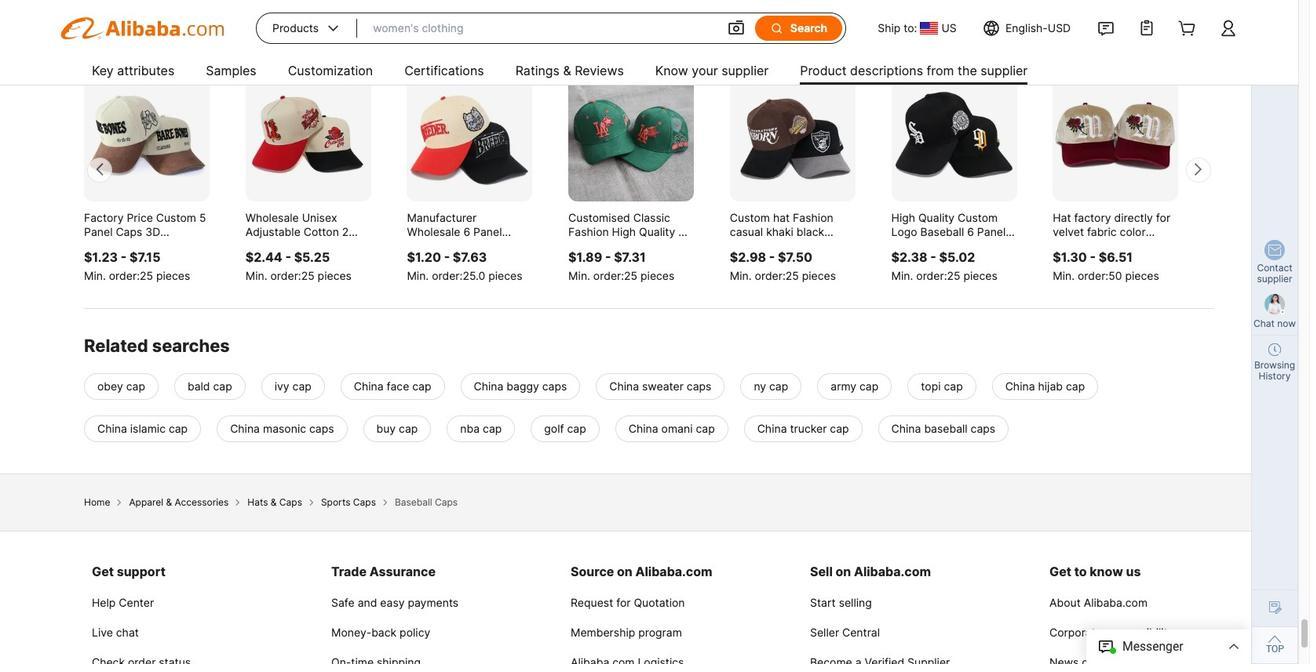 Task type: vqa. For each thing, say whether or not it's contained in the screenshot.
"Min."
yes



Task type: describe. For each thing, give the bounding box(es) containing it.
apparel & accessories link
[[129, 497, 229, 509]]

english-usd
[[1006, 21, 1071, 35]]

sell on alibaba.com
[[810, 564, 931, 580]]

golf
[[544, 422, 564, 435]]

pieces for $1.89 - $7.31
[[641, 269, 675, 282]]

cap inside china hijab cap link
[[1066, 380, 1085, 393]]

trade assurance
[[331, 564, 436, 580]]

sell
[[810, 564, 833, 580]]

china for china baseball caps
[[891, 422, 921, 435]]

china for china face cap
[[354, 380, 384, 393]]

china baseball caps
[[891, 422, 996, 435]]

english-
[[1006, 21, 1048, 35]]

women's clothing text field
[[373, 14, 711, 42]]

china for china omani cap
[[629, 422, 658, 435]]

about alibaba.com
[[1050, 596, 1148, 610]]

hats
[[247, 497, 268, 508]]

golf cap link
[[531, 416, 600, 442]]

money-back policy
[[331, 626, 430, 639]]

order for $1.89 - $7.31
[[593, 269, 621, 282]]

- inside $1.89 - $7.29 min. order : 25 piece
[[1251, 249, 1257, 265]]

membership program link
[[571, 626, 682, 639]]

casual
[[730, 225, 763, 238]]


[[727, 19, 746, 38]]

order for $1.30 - $6.51
[[1078, 269, 1106, 282]]

on for source
[[617, 564, 633, 580]]

ivy cap
[[275, 380, 311, 393]]

$2.98 - $7.50 min. order : 25 pieces
[[730, 249, 836, 282]]

baseball caps link
[[395, 497, 458, 509]]

arrow right image for apparel & accessories
[[235, 500, 241, 506]]

pieces for $1.30 - $6.51
[[1125, 269, 1159, 282]]

cap inside custom hat fashion casual khaki black corduroy baseball cap with logo
[[826, 239, 845, 252]]

know
[[1090, 564, 1123, 580]]

2 horizontal spatial alibaba.com
[[1084, 596, 1148, 610]]

pieces for $1.20 - $7.63
[[488, 269, 522, 282]]

high quality custom logo baseball  6 panel hat with embroidery $2.38 - $5.02 min. order : 25 pieces
[[891, 211, 1006, 282]]

hat
[[891, 239, 910, 252]]

china islamic cap link
[[84, 416, 201, 442]]

certifications
[[404, 63, 484, 78]]

sweater
[[642, 380, 684, 393]]

history
[[1259, 371, 1291, 382]]

25 inside high quality custom logo baseball  6 panel hat with embroidery $2.38 - $5.02 min. order : 25 pieces
[[947, 269, 960, 282]]

$7.31
[[614, 249, 646, 265]]

caps for baseball caps
[[435, 497, 458, 508]]

central
[[842, 626, 880, 639]]

corporate responsibility
[[1050, 626, 1174, 639]]

popular
[[164, 39, 223, 58]]

products 
[[272, 20, 342, 36]]

seller central link
[[810, 626, 880, 639]]

& for apparel
[[166, 497, 172, 508]]

cap inside "china omani cap" link
[[696, 422, 715, 435]]

& for ratings
[[563, 63, 571, 78]]

us
[[942, 21, 957, 35]]

nba cap link
[[447, 416, 515, 442]]

1 vertical spatial baseball
[[924, 422, 968, 435]]

customization
[[288, 63, 373, 78]]

order for $1.20 - $7.63
[[432, 269, 460, 282]]

china for china trucker cap
[[757, 422, 787, 435]]

arrow right image for sports caps
[[382, 500, 389, 506]]

supplier's popular products
[[84, 39, 296, 58]]

order for $2.98 - $7.50
[[755, 269, 783, 282]]

min. for $1.30 - $6.51
[[1053, 269, 1075, 282]]

- for $1.23 - $7.15
[[121, 249, 127, 265]]

$1.23 - $7.15 min. order : 25 pieces
[[84, 249, 190, 282]]

$2.44 - $5.25 min. order : 25 pieces
[[245, 249, 352, 282]]

for
[[616, 596, 631, 610]]

reviews
[[575, 63, 624, 78]]

get support
[[92, 564, 166, 580]]

topi cap link
[[908, 373, 976, 400]]

membership program
[[571, 626, 682, 639]]

samples link
[[206, 57, 256, 88]]

baseball inside high quality custom logo baseball  6 panel hat with embroidery $2.38 - $5.02 min. order : 25 pieces
[[920, 225, 964, 238]]

islamic
[[130, 422, 166, 435]]

request for quotation
[[571, 596, 685, 610]]

$5.02
[[939, 249, 975, 265]]

khaki
[[766, 225, 794, 238]]

$1.20
[[407, 249, 441, 265]]

program
[[638, 626, 682, 639]]

china sweater caps
[[609, 380, 712, 393]]

responsibility
[[1105, 626, 1174, 639]]

buy cap
[[376, 422, 418, 435]]

- for $2.98 - $7.50
[[769, 249, 775, 265]]

: for $1.23 - $7.15
[[137, 269, 140, 282]]

your
[[692, 63, 718, 78]]

pieces for $2.44 - $5.25
[[318, 269, 352, 282]]

25 for $1.23 - $7.15
[[140, 269, 153, 282]]

seller central
[[810, 626, 880, 639]]

$1.89 for $7.31
[[568, 249, 602, 265]]

min. for $1.89 - $7.31
[[568, 269, 590, 282]]

& for hats
[[271, 497, 277, 508]]

customization link
[[288, 57, 373, 88]]

browsing
[[1254, 360, 1295, 371]]

get for get to know us
[[1050, 564, 1071, 580]]

nba
[[460, 422, 480, 435]]

- inside high quality custom logo baseball  6 panel hat with embroidery $2.38 - $5.02 min. order : 25 pieces
[[930, 249, 936, 265]]

min. for $2.98 - $7.50
[[730, 269, 752, 282]]

money-back policy link
[[331, 626, 430, 639]]

certifications link
[[404, 57, 484, 88]]

arrow right image for hats & caps
[[308, 500, 315, 506]]

cap inside ivy cap link
[[292, 380, 311, 393]]

cap inside obey cap link
[[126, 380, 145, 393]]

start
[[810, 596, 836, 610]]

$1.23
[[84, 249, 118, 265]]

army
[[831, 380, 857, 393]]

request
[[571, 596, 613, 610]]

get for get support
[[92, 564, 114, 580]]

order inside high quality custom logo baseball  6 panel hat with embroidery $2.38 - $5.02 min. order : 25 pieces
[[916, 269, 944, 282]]

hats & caps
[[247, 497, 302, 508]]

custom inside high quality custom logo baseball  6 panel hat with embroidery $2.38 - $5.02 min. order : 25 pieces
[[958, 211, 998, 224]]

min. for $1.23 - $7.15
[[84, 269, 106, 282]]

high
[[891, 211, 915, 224]]

about
[[1050, 596, 1081, 610]]

ratings
[[515, 63, 560, 78]]

cap inside buy cap link
[[399, 422, 418, 435]]

min. inside $1.89 - $7.29 min. order : 25 piece
[[1214, 269, 1236, 282]]

china masonic caps link
[[217, 416, 347, 442]]

order for $2.44 - $5.25
[[270, 269, 298, 282]]

caps inside hats & caps link
[[279, 497, 302, 508]]

china face cap
[[354, 380, 431, 393]]

$6.51
[[1099, 249, 1133, 265]]

live chat
[[92, 626, 139, 639]]

bald cap link
[[174, 373, 245, 400]]

25 inside $1.89 - $7.29 min. order : 25 piece
[[1270, 269, 1283, 282]]

$1.20 - $7.63 min. order : 25.0 pieces
[[407, 249, 522, 282]]

army cap
[[831, 380, 879, 393]]

sports caps link
[[321, 497, 376, 509]]

with
[[730, 253, 752, 267]]

home link
[[84, 497, 110, 509]]



Task type: locate. For each thing, give the bounding box(es) containing it.
2 horizontal spatial supplier
[[1257, 273, 1293, 285]]

order down $2.38
[[916, 269, 944, 282]]

get left to
[[1050, 564, 1071, 580]]

2 : from the left
[[298, 269, 301, 282]]

contact
[[1257, 262, 1293, 274]]

1 min. from the left
[[84, 269, 106, 282]]

order down $2.44
[[270, 269, 298, 282]]

1 horizontal spatial get
[[1050, 564, 1071, 580]]

- inside $1.89 - $7.31 min. order : 25 pieces
[[605, 249, 611, 265]]

4 : from the left
[[621, 269, 624, 282]]

pieces inside the $1.20 - $7.63 min. order : 25.0 pieces
[[488, 269, 522, 282]]

usd
[[1048, 21, 1071, 35]]

cap right face
[[412, 380, 431, 393]]

pieces down $7.15 in the left top of the page
[[156, 269, 190, 282]]

- inside $1.30 - $6.51 min. order : 50 pieces
[[1090, 249, 1096, 265]]

caps inside the baseball caps link
[[435, 497, 458, 508]]

- left $7.15 in the left top of the page
[[121, 249, 127, 265]]

25 inside $2.98 - $7.50 min. order : 25 pieces
[[786, 269, 799, 282]]

baseball
[[920, 225, 964, 238], [395, 497, 432, 508]]

arrow left image
[[93, 162, 106, 178]]

3 min. from the left
[[407, 269, 429, 282]]

2 horizontal spatial caps
[[435, 497, 458, 508]]

6 : from the left
[[944, 269, 947, 282]]

order inside the $2.44 - $5.25 min. order : 25 pieces
[[270, 269, 298, 282]]

2 min. from the left
[[245, 269, 267, 282]]

arrow right image
[[117, 500, 123, 506]]

6 - from the left
[[930, 249, 936, 265]]

baseball down 'quality'
[[920, 225, 964, 238]]

25 inside $1.89 - $7.31 min. order : 25 pieces
[[624, 269, 637, 282]]

1 on from the left
[[617, 564, 633, 580]]

min. inside the $2.44 - $5.25 min. order : 25 pieces
[[245, 269, 267, 282]]

25 down $7.15 in the left top of the page
[[140, 269, 153, 282]]

6 order from the left
[[916, 269, 944, 282]]

china left the baggy
[[474, 380, 503, 393]]

: down $7.31 in the top of the page
[[621, 269, 624, 282]]

6
[[967, 225, 974, 238]]

min. inside the $1.20 - $7.63 min. order : 25.0 pieces
[[407, 269, 429, 282]]

selling
[[839, 596, 872, 610]]

cap inside china face cap link
[[412, 380, 431, 393]]

cap inside nba cap link
[[483, 422, 502, 435]]

pieces down $5.02 in the top right of the page
[[964, 269, 998, 282]]

order inside the $1.23 - $7.15 min. order : 25 pieces
[[109, 269, 137, 282]]

: down "$5.25"
[[298, 269, 301, 282]]

25 inside the $1.23 - $7.15 min. order : 25 pieces
[[140, 269, 153, 282]]

arrow right image
[[1192, 162, 1205, 178], [235, 500, 241, 506], [308, 500, 315, 506], [382, 500, 389, 506]]


[[770, 21, 784, 35]]

1 horizontal spatial on
[[836, 564, 851, 580]]

china hijab cap
[[1005, 380, 1085, 393]]

 search
[[770, 21, 828, 35]]

live
[[92, 626, 113, 639]]

$1.89 for $7.29
[[1214, 249, 1248, 265]]

custom up 6
[[958, 211, 998, 224]]

1 25 from the left
[[140, 269, 153, 282]]

: inside high quality custom logo baseball  6 panel hat with embroidery $2.38 - $5.02 min. order : 25 pieces
[[944, 269, 947, 282]]

- left the $7.29
[[1251, 249, 1257, 265]]

order inside $1.30 - $6.51 min. order : 50 pieces
[[1078, 269, 1106, 282]]

1 pieces from the left
[[156, 269, 190, 282]]

cap inside china islamic cap link
[[169, 422, 188, 435]]

caps for china sweater caps
[[687, 380, 712, 393]]

min.
[[84, 269, 106, 282], [245, 269, 267, 282], [407, 269, 429, 282], [568, 269, 590, 282], [730, 269, 752, 282], [891, 269, 913, 282], [1053, 269, 1075, 282], [1214, 269, 1236, 282]]

$7.29
[[1260, 249, 1294, 265]]

pieces inside $1.30 - $6.51 min. order : 50 pieces
[[1125, 269, 1159, 282]]

3 25 from the left
[[624, 269, 637, 282]]

ship
[[878, 21, 901, 35]]

1 horizontal spatial baseball
[[924, 422, 968, 435]]

cap inside golf cap link
[[567, 422, 586, 435]]

pieces for $2.98 - $7.50
[[802, 269, 836, 282]]

0 horizontal spatial caps
[[279, 497, 302, 508]]

3 pieces from the left
[[488, 269, 522, 282]]

$7.15
[[130, 249, 160, 265]]

1 $1.89 from the left
[[568, 249, 602, 265]]

pieces inside the $1.23 - $7.15 min. order : 25 pieces
[[156, 269, 190, 282]]

china trucker cap link
[[744, 416, 862, 442]]

: down the $7.29
[[1267, 269, 1270, 282]]

- for $1.20 - $7.63
[[444, 249, 450, 265]]

min. for $2.44 - $5.25
[[245, 269, 267, 282]]

supplier down the $7.29
[[1257, 273, 1293, 285]]

pieces right the 25.0
[[488, 269, 522, 282]]

caps
[[279, 497, 302, 508], [353, 497, 376, 508], [435, 497, 458, 508]]

8 order from the left
[[1239, 269, 1267, 282]]

0 horizontal spatial get
[[92, 564, 114, 580]]

$1.30 - $6.51 min. order : 50 pieces
[[1053, 249, 1159, 282]]

7 : from the left
[[1106, 269, 1109, 282]]

order for $1.23 - $7.15
[[109, 269, 137, 282]]

min. inside $2.98 - $7.50 min. order : 25 pieces
[[730, 269, 752, 282]]

- left $7.63
[[444, 249, 450, 265]]

: for $1.20 - $7.63
[[460, 269, 463, 282]]

caps right sweater
[[687, 380, 712, 393]]

custom
[[730, 211, 770, 224], [958, 211, 998, 224]]

0 vertical spatial baseball
[[920, 225, 964, 238]]

china for china islamic cap
[[97, 422, 127, 435]]

0 horizontal spatial baseball
[[779, 239, 823, 252]]

china baseball caps link
[[878, 416, 1009, 442]]

pieces inside $1.89 - $7.31 min. order : 25 pieces
[[641, 269, 675, 282]]

: for $1.89 - $7.31
[[621, 269, 624, 282]]

4 min. from the left
[[568, 269, 590, 282]]

25 inside the $2.44 - $5.25 min. order : 25 pieces
[[301, 269, 315, 282]]

1 - from the left
[[121, 249, 127, 265]]

pieces right 50
[[1125, 269, 1159, 282]]

order
[[109, 269, 137, 282], [270, 269, 298, 282], [432, 269, 460, 282], [593, 269, 621, 282], [755, 269, 783, 282], [916, 269, 944, 282], [1078, 269, 1106, 282], [1239, 269, 1267, 282]]

cap inside bald cap link
[[213, 380, 232, 393]]

china left omani
[[629, 422, 658, 435]]

sports caps
[[321, 497, 376, 508]]

-
[[121, 249, 127, 265], [285, 249, 291, 265], [444, 249, 450, 265], [605, 249, 611, 265], [769, 249, 775, 265], [930, 249, 936, 265], [1090, 249, 1096, 265], [1251, 249, 1257, 265]]

piece
[[1286, 269, 1310, 282]]

cap right golf
[[567, 422, 586, 435]]

alibaba.com up quotation
[[635, 564, 713, 580]]

& right "hats"
[[271, 497, 277, 508]]

7 - from the left
[[1090, 249, 1096, 265]]

1 custom from the left
[[730, 211, 770, 224]]

5 min. from the left
[[730, 269, 752, 282]]

sports
[[321, 497, 350, 508]]

alibaba.com for source on alibaba.com
[[635, 564, 713, 580]]

3 : from the left
[[460, 269, 463, 282]]

order down $7.31 in the top of the page
[[593, 269, 621, 282]]

: down $7.15 in the left top of the page
[[137, 269, 140, 282]]

searches
[[152, 336, 230, 356]]

baseball down 'topi cap' link
[[924, 422, 968, 435]]

25 down $7.31 in the top of the page
[[624, 269, 637, 282]]

cap right obey
[[126, 380, 145, 393]]

cap inside 'topi cap' link
[[944, 380, 963, 393]]

4 25 from the left
[[786, 269, 799, 282]]

now
[[1277, 318, 1296, 330]]

support
[[117, 564, 166, 580]]

0 horizontal spatial supplier
[[722, 63, 769, 78]]

3 order from the left
[[432, 269, 460, 282]]

5 order from the left
[[755, 269, 783, 282]]

china hijab cap link
[[992, 373, 1098, 400]]

golf cap
[[544, 422, 586, 435]]

supplier inside the contact supplier
[[1257, 273, 1293, 285]]

5 pieces from the left
[[802, 269, 836, 282]]

: inside $1.89 - $7.31 min. order : 25 pieces
[[621, 269, 624, 282]]

china baggy caps
[[474, 380, 567, 393]]

- left $7.50 in the right top of the page
[[769, 249, 775, 265]]

1 horizontal spatial supplier
[[981, 63, 1028, 78]]

: inside $1.30 - $6.51 min. order : 50 pieces
[[1106, 269, 1109, 282]]

7 min. from the left
[[1053, 269, 1075, 282]]

0 horizontal spatial on
[[617, 564, 633, 580]]

- left $5.02 in the top right of the page
[[930, 249, 936, 265]]

cap right bald
[[213, 380, 232, 393]]

center
[[119, 596, 154, 610]]

supplier right your
[[722, 63, 769, 78]]

8 : from the left
[[1267, 269, 1270, 282]]

0 horizontal spatial &
[[166, 497, 172, 508]]

supplier
[[722, 63, 769, 78], [981, 63, 1028, 78], [1257, 273, 1293, 285]]

- left "$5.25"
[[285, 249, 291, 265]]

get
[[92, 564, 114, 580], [1050, 564, 1071, 580]]

china omani cap link
[[615, 416, 728, 442]]

3 caps from the left
[[435, 497, 458, 508]]

5 : from the left
[[783, 269, 786, 282]]

4 pieces from the left
[[641, 269, 675, 282]]

china down topi
[[891, 422, 921, 435]]

back
[[371, 626, 397, 639]]

china trucker cap
[[757, 422, 849, 435]]

cap right ivy
[[292, 380, 311, 393]]

get up help in the bottom left of the page
[[92, 564, 114, 580]]

25 down $5.02 in the top right of the page
[[947, 269, 960, 282]]

accessories
[[175, 497, 229, 508]]

- inside the $1.20 - $7.63 min. order : 25.0 pieces
[[444, 249, 450, 265]]

cap right topi
[[944, 380, 963, 393]]

china islamic cap
[[97, 422, 188, 435]]

descriptions
[[850, 63, 923, 78]]

min. for $1.20 - $7.63
[[407, 269, 429, 282]]

cap right 'trucker'
[[830, 422, 849, 435]]

chat
[[116, 626, 139, 639]]

cap inside ny cap link
[[769, 380, 788, 393]]

china
[[354, 380, 384, 393], [474, 380, 503, 393], [609, 380, 639, 393], [1005, 380, 1035, 393], [97, 422, 127, 435], [230, 422, 260, 435], [629, 422, 658, 435], [757, 422, 787, 435], [891, 422, 921, 435]]

$7.50
[[778, 249, 812, 265]]

cap down fashion
[[826, 239, 845, 252]]

1 vertical spatial baseball
[[395, 497, 432, 508]]

- inside the $2.44 - $5.25 min. order : 25 pieces
[[285, 249, 291, 265]]

2 order from the left
[[270, 269, 298, 282]]

order inside the $1.20 - $7.63 min. order : 25.0 pieces
[[432, 269, 460, 282]]

ratings & reviews
[[515, 63, 624, 78]]

0 horizontal spatial $1.89
[[568, 249, 602, 265]]

custom up casual
[[730, 211, 770, 224]]

key attributes link
[[92, 57, 175, 88]]

pieces for $1.23 - $7.15
[[156, 269, 190, 282]]

25 for $1.89 - $7.31
[[624, 269, 637, 282]]

and
[[358, 596, 377, 610]]

4 - from the left
[[605, 249, 611, 265]]

china masonic caps
[[230, 422, 334, 435]]

know
[[655, 63, 688, 78]]

0 horizontal spatial alibaba.com
[[635, 564, 713, 580]]

baseball caps
[[395, 497, 458, 508]]

alibaba.com up corporate responsibility "link"
[[1084, 596, 1148, 610]]

the
[[958, 63, 977, 78]]

: down $7.50 in the right top of the page
[[783, 269, 786, 282]]

min. inside high quality custom logo baseball  6 panel hat with embroidery $2.38 - $5.02 min. order : 25 pieces
[[891, 269, 913, 282]]

cap
[[826, 239, 845, 252], [126, 380, 145, 393], [213, 380, 232, 393], [292, 380, 311, 393], [412, 380, 431, 393], [769, 380, 788, 393], [860, 380, 879, 393], [944, 380, 963, 393], [1066, 380, 1085, 393], [169, 422, 188, 435], [399, 422, 418, 435], [483, 422, 502, 435], [567, 422, 586, 435], [696, 422, 715, 435], [830, 422, 849, 435]]

0 vertical spatial baseball
[[779, 239, 823, 252]]

8 - from the left
[[1251, 249, 1257, 265]]

caps inside sports caps link
[[353, 497, 376, 508]]

attributes
[[117, 63, 175, 78]]

caps for sports caps
[[353, 497, 376, 508]]

pieces down $7.50 in the right top of the page
[[802, 269, 836, 282]]

$2.44
[[245, 249, 282, 265]]

25 for $2.98 - $7.50
[[786, 269, 799, 282]]

caps right the baggy
[[542, 380, 567, 393]]

list containing $1.23 - $7.15
[[84, 76, 1310, 283]]

pieces down "$5.25"
[[318, 269, 352, 282]]

china sweater caps link
[[596, 373, 725, 400]]

order left the 25.0
[[432, 269, 460, 282]]

7 order from the left
[[1078, 269, 1106, 282]]

$1.89 inside $1.89 - $7.31 min. order : 25 pieces
[[568, 249, 602, 265]]

: down the $6.51
[[1106, 269, 1109, 282]]

6 min. from the left
[[891, 269, 913, 282]]

order inside $2.98 - $7.50 min. order : 25 pieces
[[755, 269, 783, 282]]

1 horizontal spatial alibaba.com
[[854, 564, 931, 580]]

caps for china baggy caps
[[542, 380, 567, 393]]

$1.89 - $7.31 min. order : 25 pieces
[[568, 249, 675, 282]]

alibaba.com up selling
[[854, 564, 931, 580]]

1 horizontal spatial baseball
[[920, 225, 964, 238]]

policy
[[400, 626, 430, 639]]

5 25 from the left
[[947, 269, 960, 282]]

product descriptions from the supplier
[[800, 63, 1028, 78]]

baseball down black
[[779, 239, 823, 252]]

6 25 from the left
[[1270, 269, 1283, 282]]

2 $1.89 from the left
[[1214, 249, 1248, 265]]

0 horizontal spatial custom
[[730, 211, 770, 224]]

: for $1.30 - $6.51
[[1106, 269, 1109, 282]]

caps for china baseball caps
[[971, 422, 996, 435]]

chat
[[1254, 318, 1275, 330]]

key
[[92, 63, 114, 78]]

help center
[[92, 596, 154, 610]]

browsing history
[[1254, 360, 1295, 382]]

start selling link
[[810, 596, 872, 610]]

pieces inside the $2.44 - $5.25 min. order : 25 pieces
[[318, 269, 352, 282]]

: for $2.98 - $7.50
[[783, 269, 786, 282]]

5 - from the left
[[769, 249, 775, 265]]

black
[[797, 225, 824, 238]]

order down the $7.29
[[1239, 269, 1267, 282]]

min. inside $1.30 - $6.51 min. order : 50 pieces
[[1053, 269, 1075, 282]]

& right the ratings
[[563, 63, 571, 78]]

pieces down $7.31 in the top of the page
[[641, 269, 675, 282]]

alibaba.com for sell on alibaba.com
[[854, 564, 931, 580]]

$1.30
[[1053, 249, 1087, 265]]

2 custom from the left
[[958, 211, 998, 224]]

2 get from the left
[[1050, 564, 1071, 580]]

2 pieces from the left
[[318, 269, 352, 282]]

1 horizontal spatial $1.89
[[1214, 249, 1248, 265]]

min. inside the $1.23 - $7.15 min. order : 25 pieces
[[84, 269, 106, 282]]

china left face
[[354, 380, 384, 393]]

alibaba.com
[[635, 564, 713, 580], [854, 564, 931, 580], [1084, 596, 1148, 610]]

products
[[227, 39, 296, 58]]

cap right the ny
[[769, 380, 788, 393]]

cap right nba
[[483, 422, 502, 435]]

cap inside army cap 'link'
[[860, 380, 879, 393]]

caps right masonic
[[309, 422, 334, 435]]

list
[[84, 76, 1310, 283]]

: inside the $1.23 - $7.15 min. order : 25 pieces
[[137, 269, 140, 282]]

1 caps from the left
[[279, 497, 302, 508]]

cap right buy
[[399, 422, 418, 435]]

on right sell
[[836, 564, 851, 580]]

china left sweater
[[609, 380, 639, 393]]

safe and easy payments
[[331, 596, 459, 610]]

obey cap
[[97, 380, 145, 393]]

china for china masonic caps
[[230, 422, 260, 435]]

8 min. from the left
[[1214, 269, 1236, 282]]

source
[[571, 564, 614, 580]]

1 : from the left
[[137, 269, 140, 282]]

know your supplier link
[[655, 57, 769, 88]]

china left "islamic"
[[97, 422, 127, 435]]

- left $7.31 in the top of the page
[[605, 249, 611, 265]]

- for $2.44 - $5.25
[[285, 249, 291, 265]]

6 pieces from the left
[[964, 269, 998, 282]]

help
[[92, 596, 116, 610]]

cap right "islamic"
[[169, 422, 188, 435]]

baseball inside custom hat fashion casual khaki black corduroy baseball cap with logo
[[779, 239, 823, 252]]

order down $1.23
[[109, 269, 137, 282]]

product
[[800, 63, 847, 78]]

- inside the $1.23 - $7.15 min. order : 25 pieces
[[121, 249, 127, 265]]

order inside $1.89 - $7.31 min. order : 25 pieces
[[593, 269, 621, 282]]

cap right omani
[[696, 422, 715, 435]]

on for sell
[[836, 564, 851, 580]]

live chat link
[[92, 626, 139, 639]]

pieces inside high quality custom logo baseball  6 panel hat with embroidery $2.38 - $5.02 min. order : 25 pieces
[[964, 269, 998, 282]]

- left the $6.51
[[1090, 249, 1096, 265]]

- for $1.89 - $7.31
[[605, 249, 611, 265]]

2 horizontal spatial &
[[563, 63, 571, 78]]

$1.89 inside $1.89 - $7.29 min. order : 25 piece
[[1214, 249, 1248, 265]]

hats & caps link
[[247, 497, 302, 509]]

2 on from the left
[[836, 564, 851, 580]]

- for $1.30 - $6.51
[[1090, 249, 1096, 265]]

: inside $2.98 - $7.50 min. order : 25 pieces
[[783, 269, 786, 282]]

: inside the $2.44 - $5.25 min. order : 25 pieces
[[298, 269, 301, 282]]

order down logo
[[755, 269, 783, 282]]

custom inside custom hat fashion casual khaki black corduroy baseball cap with logo
[[730, 211, 770, 224]]

& right apparel
[[166, 497, 172, 508]]

1 get from the left
[[92, 564, 114, 580]]

logo
[[891, 225, 917, 238]]

help center link
[[92, 596, 154, 610]]

1 horizontal spatial &
[[271, 497, 277, 508]]

2 caps from the left
[[353, 497, 376, 508]]

: down $5.02 in the top right of the page
[[944, 269, 947, 282]]

china for china hijab cap
[[1005, 380, 1035, 393]]

china left masonic
[[230, 422, 260, 435]]

0 horizontal spatial baseball
[[395, 497, 432, 508]]

- inside $2.98 - $7.50 min. order : 25 pieces
[[769, 249, 775, 265]]

on up for at bottom
[[617, 564, 633, 580]]

2 25 from the left
[[301, 269, 315, 282]]

baseball right sports caps
[[395, 497, 432, 508]]

corduroy
[[730, 239, 776, 252]]

1 horizontal spatial caps
[[353, 497, 376, 508]]

7 pieces from the left
[[1125, 269, 1159, 282]]

pieces inside $2.98 - $7.50 min. order : 25 pieces
[[802, 269, 836, 282]]

trucker
[[790, 422, 827, 435]]

china for china sweater caps
[[609, 380, 639, 393]]

$1.89 left $7.31 in the top of the page
[[568, 249, 602, 265]]

$2.38
[[891, 249, 928, 265]]

25 down $7.50 in the right top of the page
[[786, 269, 799, 282]]

: inside the $1.20 - $7.63 min. order : 25.0 pieces
[[460, 269, 463, 282]]

logo
[[755, 253, 778, 267]]

embroidery
[[940, 239, 999, 252]]

cap inside china trucker cap link
[[830, 422, 849, 435]]

1 order from the left
[[109, 269, 137, 282]]

2 - from the left
[[285, 249, 291, 265]]

china left 'trucker'
[[757, 422, 787, 435]]

caps for china masonic caps
[[309, 422, 334, 435]]

25 for $2.44 - $5.25
[[301, 269, 315, 282]]

china for china baggy caps
[[474, 380, 503, 393]]

china left hijab
[[1005, 380, 1035, 393]]

25 down the $7.29
[[1270, 269, 1283, 282]]

: inside $1.89 - $7.29 min. order : 25 piece
[[1267, 269, 1270, 282]]

money-
[[331, 626, 371, 639]]

supplier right "the"
[[981, 63, 1028, 78]]

3 - from the left
[[444, 249, 450, 265]]

1 horizontal spatial custom
[[958, 211, 998, 224]]

$1.89 - $7.29 min. order : 25 piece
[[1214, 249, 1310, 282]]

25 down "$5.25"
[[301, 269, 315, 282]]

min. inside $1.89 - $7.31 min. order : 25 pieces
[[568, 269, 590, 282]]

bald cap
[[188, 380, 232, 393]]

ratings & reviews link
[[515, 57, 624, 88]]

caps down 'topi cap' link
[[971, 422, 996, 435]]

order inside $1.89 - $7.29 min. order : 25 piece
[[1239, 269, 1267, 282]]

: for $2.44 - $5.25
[[298, 269, 301, 282]]

cap right army
[[860, 380, 879, 393]]

: down $7.63
[[460, 269, 463, 282]]

4 order from the left
[[593, 269, 621, 282]]

china baggy caps link
[[460, 373, 580, 400]]

$1.89 left contact
[[1214, 249, 1248, 265]]

cap right hijab
[[1066, 380, 1085, 393]]

order left 50
[[1078, 269, 1106, 282]]

key attributes
[[92, 63, 175, 78]]



